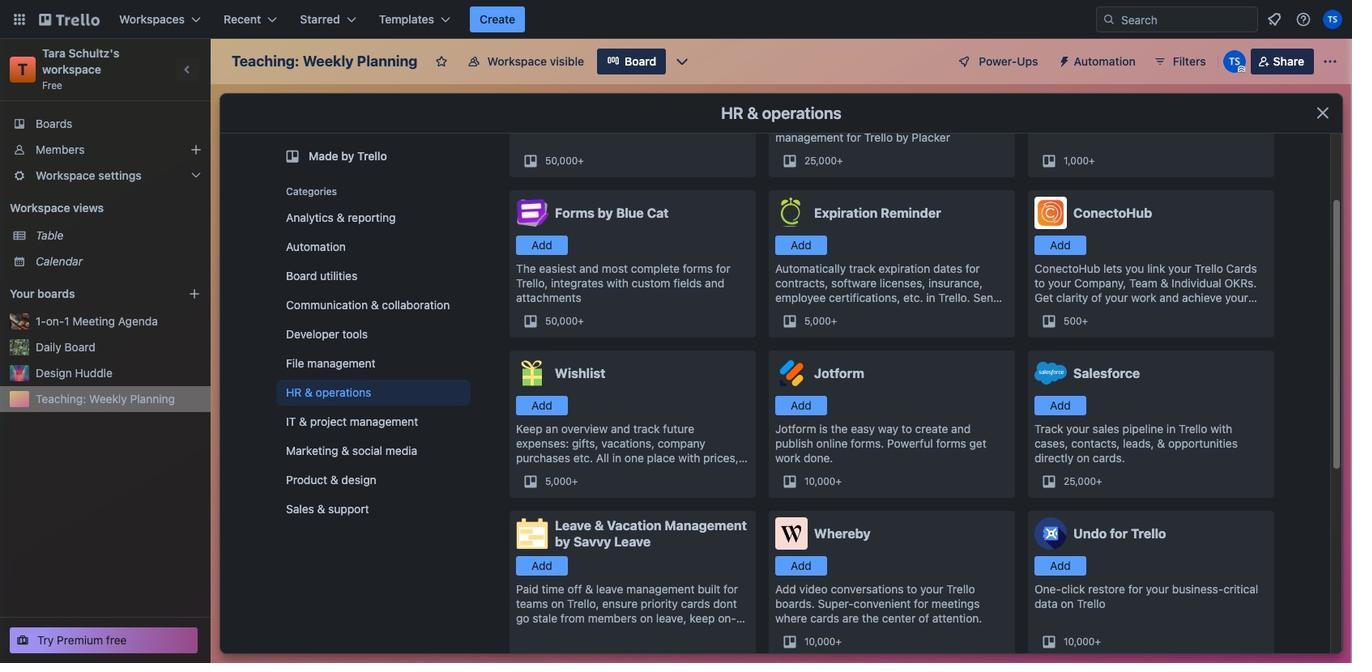 Task type: describe. For each thing, give the bounding box(es) containing it.
in inside keep an overview and track future expenses: gifts, vacations, company purchases etc. all in one place with prices, photos and notes.
[[612, 451, 622, 465]]

1,000 +
[[1064, 155, 1095, 167]]

workspace settings button
[[0, 163, 211, 189]]

trello inside one-click restore for your business-critical data on trello
[[1077, 597, 1106, 611]]

product & design link
[[276, 468, 471, 494]]

in inside track your sales pipeline in trello with cases, contacts, leads, & opportunities directly on cards.
[[1167, 422, 1176, 436]]

add for salesforce
[[1050, 399, 1071, 413]]

built
[[698, 583, 721, 597]]

developer
[[286, 327, 339, 341]]

the inside add video conversations to your trello boards. super-convenient for meetings where cards are the center of attention.
[[862, 612, 879, 626]]

add button for undo for trello
[[1035, 557, 1087, 576]]

and inside conectohub lets you link your trello cards to your company, team & individual okrs. get clarity of your work and achieve your goals
[[1160, 291, 1179, 305]]

members link
[[0, 137, 211, 163]]

templates
[[379, 12, 434, 26]]

developer tools
[[286, 327, 368, 341]]

management down tools
[[307, 357, 376, 370]]

timeline
[[827, 116, 869, 130]]

your boards with 4 items element
[[10, 284, 164, 304]]

company,
[[1075, 276, 1127, 290]]

trello inside gantt chart, resource planning and extended timeline view. all-in-one project management for trello by placker
[[865, 130, 893, 144]]

to inside conectohub lets you link your trello cards to your company, team & individual okrs. get clarity of your work and achieve your goals
[[1035, 276, 1045, 290]]

+ for wishlist
[[572, 476, 578, 488]]

+ for expiration reminder
[[831, 315, 837, 327]]

huddle
[[75, 366, 113, 380]]

on- inside paid time off & leave management built for teams on trello, ensure priority cards dont go stale from members on leave, keep on- top of lists
[[718, 612, 737, 626]]

teams
[[516, 597, 548, 611]]

trello inside add video conversations to your trello boards. super-convenient for meetings where cards are the center of attention.
[[947, 583, 976, 597]]

& left design at left
[[331, 473, 339, 487]]

2 50,000 + from the top
[[545, 315, 584, 327]]

automation inside button
[[1074, 54, 1136, 68]]

1 vertical spatial tara schultz (taraschultz7) image
[[1224, 50, 1246, 73]]

boards.
[[776, 597, 815, 611]]

workspace for workspace views
[[10, 201, 70, 215]]

management inside gantt chart, resource planning and extended timeline view. all-in-one project management for trello by placker
[[776, 130, 844, 144]]

0 horizontal spatial operations
[[316, 386, 371, 400]]

time
[[542, 583, 565, 597]]

complete
[[631, 262, 680, 276]]

connect your trello cards to your okrs to boost team's performance.
[[1035, 101, 1255, 130]]

& right analytics
[[337, 211, 345, 225]]

planning inside 'link'
[[130, 392, 175, 406]]

communication & collaboration link
[[276, 293, 471, 319]]

directly
[[1035, 451, 1074, 465]]

social
[[352, 444, 383, 458]]

add button for salesforce
[[1035, 396, 1087, 416]]

design huddle
[[36, 366, 113, 380]]

board link
[[597, 49, 666, 75]]

approval
[[538, 101, 583, 115]]

your inside track your sales pipeline in trello with cases, contacts, leads, & opportunities directly on cards.
[[1067, 422, 1090, 436]]

off
[[568, 583, 582, 597]]

pipeline
[[1123, 422, 1164, 436]]

daily
[[36, 340, 61, 354]]

on down priority
[[640, 612, 653, 626]]

add button for wishlist
[[516, 396, 568, 416]]

0 vertical spatial operations
[[763, 104, 842, 122]]

sales
[[286, 502, 314, 516]]

your down company,
[[1105, 291, 1129, 305]]

filters button
[[1149, 49, 1211, 75]]

your left "okrs"
[[1186, 101, 1209, 115]]

trello inside track your sales pipeline in trello with cases, contacts, leads, & opportunities directly on cards.
[[1179, 422, 1208, 436]]

attachments
[[516, 291, 582, 305]]

500 +
[[1064, 315, 1089, 327]]

connect
[[1035, 101, 1079, 115]]

0 horizontal spatial 25,000 +
[[805, 155, 843, 167]]

try premium free
[[37, 634, 127, 648]]

1 vertical spatial hr & operations
[[286, 386, 371, 400]]

keep
[[516, 422, 543, 436]]

track your sales pipeline in trello with cases, contacts, leads, & opportunities directly on cards.
[[1035, 422, 1238, 465]]

free
[[42, 79, 62, 92]]

paid
[[516, 583, 539, 597]]

500
[[1064, 315, 1082, 327]]

10,000 for whereby
[[805, 636, 836, 648]]

categories
[[286, 186, 337, 198]]

custom
[[632, 276, 671, 290]]

with inside track your sales pipeline in trello with cases, contacts, leads, & opportunities directly on cards.
[[1211, 422, 1233, 436]]

add button for conectohub
[[1035, 236, 1087, 255]]

get approval on cards from your teammates using trello!
[[516, 101, 748, 130]]

the inside jotform is the easy way to create and publish online forms. powerful forms get work done.
[[831, 422, 848, 436]]

your inside 'get approval on cards from your teammates using trello!'
[[663, 101, 687, 115]]

conectohub lets you link your trello cards to your company, team & individual okrs. get clarity of your work and achieve your goals
[[1035, 262, 1258, 319]]

company
[[658, 437, 706, 451]]

workspace for workspace settings
[[36, 169, 95, 182]]

show menu image
[[1323, 53, 1339, 70]]

add button for leave & vacation management by savvy leave
[[516, 557, 568, 576]]

premium
[[57, 634, 103, 648]]

cases,
[[1035, 437, 1069, 451]]

board inside daily board link
[[64, 340, 95, 354]]

it
[[286, 415, 296, 429]]

this member is an admin of this board. image
[[1238, 66, 1245, 73]]

& left gantt
[[747, 104, 759, 122]]

track
[[634, 422, 660, 436]]

of for whereby
[[919, 612, 930, 626]]

gantt
[[776, 101, 805, 115]]

file management link
[[276, 351, 471, 377]]

extended
[[776, 116, 824, 130]]

starred button
[[290, 6, 366, 32]]

one-click restore for your business-critical data on trello
[[1035, 583, 1259, 611]]

get inside conectohub lets you link your trello cards to your company, team & individual okrs. get clarity of your work and achieve your goals
[[1035, 291, 1054, 305]]

power-
[[979, 54, 1017, 68]]

5,000 + for wishlist
[[545, 476, 578, 488]]

reporting
[[348, 211, 396, 225]]

trello, inside the easiest and most complete forms for trello, integrates with custom fields and attachments
[[516, 276, 548, 290]]

paid time off & leave management built for teams on trello, ensure priority cards dont go stale from members on leave, keep on- top of lists
[[516, 583, 738, 640]]

weekly inside 'link'
[[89, 392, 127, 406]]

1-on-1 meeting agenda
[[36, 314, 158, 328]]

trello inside conectohub lets you link your trello cards to your company, team & individual okrs. get clarity of your work and achieve your goals
[[1195, 262, 1224, 276]]

& right sales
[[317, 502, 325, 516]]

vacation
[[607, 519, 662, 533]]

0 vertical spatial 25,000
[[805, 155, 837, 167]]

teaching: weekly planning link
[[36, 391, 201, 408]]

dont
[[713, 597, 737, 611]]

and right the fields
[[705, 276, 725, 290]]

0 horizontal spatial hr
[[286, 386, 302, 400]]

& down the file management
[[305, 386, 313, 400]]

1 horizontal spatial hr
[[721, 104, 744, 122]]

all-
[[901, 116, 919, 130]]

automation button
[[1052, 49, 1146, 75]]

your up team's
[[1082, 101, 1105, 115]]

10,000 for undo for trello
[[1064, 636, 1095, 648]]

go
[[516, 612, 530, 626]]

+ for salesforce
[[1097, 476, 1103, 488]]

share
[[1274, 54, 1305, 68]]

workspace navigation collapse icon image
[[177, 58, 199, 81]]

sm image
[[1052, 49, 1074, 71]]

one inside gantt chart, resource planning and extended timeline view. all-in-one project management for trello by placker
[[934, 116, 953, 130]]

& inside conectohub lets you link your trello cards to your company, team & individual okrs. get clarity of your work and achieve your goals
[[1161, 276, 1169, 290]]

online
[[817, 437, 848, 451]]

schultz's
[[69, 46, 119, 60]]

0 vertical spatial hr & operations
[[721, 104, 842, 122]]

analytics
[[286, 211, 334, 225]]

jotform for jotform
[[815, 366, 865, 381]]

10,000 for jotform
[[805, 476, 836, 488]]

attention.
[[933, 612, 983, 626]]

prices,
[[704, 451, 739, 465]]

forms inside the easiest and most complete forms for trello, integrates with custom fields and attachments
[[683, 262, 713, 276]]

marketing
[[286, 444, 338, 458]]

for inside one-click restore for your business-critical data on trello
[[1129, 583, 1143, 597]]

10,000 + for undo for trello
[[1064, 636, 1101, 648]]

automation link
[[276, 234, 471, 260]]

to right "okrs"
[[1244, 101, 1255, 115]]

your up individual
[[1169, 262, 1192, 276]]

board for board
[[625, 54, 657, 68]]

forms inside jotform is the easy way to create and publish online forms. powerful forms get work done.
[[937, 437, 967, 451]]

trello right made in the top of the page
[[357, 149, 387, 163]]

1 vertical spatial project
[[310, 415, 347, 429]]

add for forms by blue cat
[[532, 238, 553, 252]]

trello right the undo
[[1131, 527, 1167, 541]]

table
[[36, 229, 64, 242]]

add for leave & vacation management by savvy leave
[[532, 559, 553, 573]]

and inside gantt chart, resource planning and extended timeline view. all-in-one project management for trello by placker
[[941, 101, 961, 115]]

forms.
[[851, 437, 885, 451]]

to up performance. at the right
[[1172, 101, 1183, 115]]

board for board utilities
[[286, 269, 317, 283]]

the
[[516, 262, 536, 276]]

leave,
[[656, 612, 687, 626]]

1 horizontal spatial leave
[[614, 535, 651, 550]]

1
[[64, 314, 69, 328]]

add for expiration reminder
[[791, 238, 812, 252]]

placker
[[912, 130, 951, 144]]

developer tools link
[[276, 322, 471, 348]]

on inside track your sales pipeline in trello with cases, contacts, leads, & opportunities directly on cards.
[[1077, 451, 1090, 465]]

vacations,
[[602, 437, 655, 451]]

customize views image
[[675, 53, 691, 70]]

+ for jotform
[[836, 476, 842, 488]]

try premium free button
[[10, 628, 198, 654]]

one-
[[1035, 583, 1062, 597]]

0 notifications image
[[1265, 10, 1285, 29]]

10,000 + for jotform
[[805, 476, 842, 488]]

resource
[[841, 101, 890, 115]]

5,000 for expiration reminder
[[805, 315, 831, 327]]

for inside the easiest and most complete forms for trello, integrates with custom fields and attachments
[[716, 262, 731, 276]]

open information menu image
[[1296, 11, 1312, 28]]

& right 'it'
[[299, 415, 307, 429]]

add for jotform
[[791, 399, 812, 413]]

1 horizontal spatial 25,000 +
[[1064, 476, 1103, 488]]

for inside paid time off & leave management built for teams on trello, ensure priority cards dont go stale from members on leave, keep on- top of lists
[[724, 583, 738, 597]]

file
[[286, 357, 304, 370]]

performance.
[[1106, 116, 1177, 130]]

to inside jotform is the easy way to create and publish online forms. powerful forms get work done.
[[902, 422, 912, 436]]

of for conectohub
[[1092, 291, 1102, 305]]

add for wishlist
[[532, 399, 553, 413]]

and up vacations, at bottom
[[611, 422, 631, 436]]

+ for undo for trello
[[1095, 636, 1101, 648]]

workspace settings
[[36, 169, 142, 182]]

achieve
[[1183, 291, 1223, 305]]

marketing & social media link
[[276, 438, 471, 464]]

whereby
[[815, 527, 871, 541]]

cards inside the connect your trello cards to your okrs to boost team's performance.
[[1140, 101, 1169, 115]]

1 50,000 from the top
[[545, 155, 578, 167]]

all
[[596, 451, 609, 465]]



Task type: locate. For each thing, give the bounding box(es) containing it.
back to home image
[[39, 6, 100, 32]]

for up center at bottom right
[[914, 597, 929, 611]]

sales & support
[[286, 502, 369, 516]]

add button up easiest
[[516, 236, 568, 255]]

calendar link
[[36, 254, 201, 270]]

made
[[309, 149, 338, 163]]

star or unstar board image
[[436, 55, 449, 68]]

1 vertical spatial 50,000
[[545, 315, 578, 327]]

from down board link
[[636, 101, 660, 115]]

0 vertical spatial from
[[636, 101, 660, 115]]

leave
[[596, 583, 624, 597]]

1 horizontal spatial on-
[[718, 612, 737, 626]]

one inside keep an overview and track future expenses: gifts, vacations, company purchases etc. all in one place with prices, photos and notes.
[[625, 451, 644, 465]]

0 horizontal spatial of
[[537, 626, 547, 640]]

is
[[820, 422, 828, 436]]

of inside add video conversations to your trello boards. super-convenient for meetings where cards are the center of attention.
[[919, 612, 930, 626]]

for inside add video conversations to your trello boards. super-convenient for meetings where cards are the center of attention.
[[914, 597, 929, 611]]

work inside conectohub lets you link your trello cards to your company, team & individual okrs. get clarity of your work and achieve your goals
[[1132, 291, 1157, 305]]

& inside leave & vacation management by savvy leave
[[595, 519, 604, 533]]

+ for whereby
[[836, 636, 842, 648]]

workspace for workspace visible
[[487, 54, 547, 68]]

cards inside add video conversations to your trello boards. super-convenient for meetings where cards are the center of attention.
[[811, 612, 840, 626]]

board inside board link
[[625, 54, 657, 68]]

10,000 + down where
[[805, 636, 842, 648]]

0 vertical spatial on-
[[46, 314, 64, 328]]

the down convenient
[[862, 612, 879, 626]]

add button up an
[[516, 396, 568, 416]]

0 horizontal spatial 25,000
[[805, 155, 837, 167]]

1 vertical spatial 5,000
[[545, 476, 572, 488]]

& down link
[[1161, 276, 1169, 290]]

goals
[[1035, 306, 1063, 319]]

overview
[[561, 422, 608, 436]]

savvy
[[574, 535, 611, 550]]

5,000 + for expiration reminder
[[805, 315, 837, 327]]

1 vertical spatial forms
[[937, 437, 967, 451]]

conectohub inside conectohub lets you link your trello cards to your company, team & individual okrs. get clarity of your work and achieve your goals
[[1035, 262, 1101, 276]]

jotform inside jotform is the easy way to create and publish online forms. powerful forms get work done.
[[776, 422, 817, 436]]

salesforce
[[1074, 366, 1141, 381]]

1 horizontal spatial from
[[636, 101, 660, 115]]

1 horizontal spatial cards
[[1227, 262, 1258, 276]]

2 horizontal spatial with
[[1211, 422, 1233, 436]]

views
[[73, 201, 104, 215]]

by down all- at top
[[896, 130, 909, 144]]

and up the integrates at the top left of page
[[580, 262, 599, 276]]

1 horizontal spatial teaching:
[[232, 53, 300, 70]]

teaching: weekly planning inside 'link'
[[36, 392, 175, 406]]

board left "utilities"
[[286, 269, 317, 283]]

board utilities link
[[276, 263, 471, 289]]

on down click
[[1061, 597, 1074, 611]]

by inside leave & vacation management by savvy leave
[[555, 535, 571, 550]]

planning down templates
[[357, 53, 418, 70]]

add button for expiration reminder
[[776, 236, 827, 255]]

templates button
[[369, 6, 460, 32]]

daily board
[[36, 340, 95, 354]]

team's
[[1068, 116, 1103, 130]]

0 vertical spatial one
[[934, 116, 953, 130]]

0 vertical spatial leave
[[555, 519, 592, 533]]

jotform up is
[[815, 366, 865, 381]]

management down hr & operations link
[[350, 415, 418, 429]]

0 horizontal spatial automation
[[286, 240, 346, 254]]

1 horizontal spatial automation
[[1074, 54, 1136, 68]]

the easiest and most complete forms for trello, integrates with custom fields and attachments
[[516, 262, 731, 305]]

0 vertical spatial the
[[831, 422, 848, 436]]

1 horizontal spatial operations
[[763, 104, 842, 122]]

10,000 + down click
[[1064, 636, 1101, 648]]

on inside one-click restore for your business-critical data on trello
[[1061, 597, 1074, 611]]

members
[[36, 143, 85, 156]]

of inside paid time off & leave management built for teams on trello, ensure priority cards dont go stale from members on leave, keep on- top of lists
[[537, 626, 547, 640]]

1 horizontal spatial 25,000
[[1064, 476, 1097, 488]]

0 vertical spatial get
[[516, 101, 535, 115]]

teaching: down recent popup button
[[232, 53, 300, 70]]

using
[[516, 116, 545, 130]]

from inside paid time off & leave management built for teams on trello, ensure priority cards dont go stale from members on leave, keep on- top of lists
[[561, 612, 585, 626]]

of down company,
[[1092, 291, 1102, 305]]

0 vertical spatial project
[[956, 116, 993, 130]]

teaching: inside text field
[[232, 53, 300, 70]]

collaboration
[[382, 298, 450, 312]]

add for undo for trello
[[1050, 559, 1071, 573]]

1 vertical spatial trello,
[[567, 597, 599, 611]]

1 horizontal spatial weekly
[[303, 53, 354, 70]]

add button up video
[[776, 557, 827, 576]]

0 horizontal spatial one
[[625, 451, 644, 465]]

board inside board utilities "link"
[[286, 269, 317, 283]]

teammates
[[690, 101, 748, 115]]

add inside add video conversations to your trello boards. super-convenient for meetings where cards are the center of attention.
[[776, 583, 797, 597]]

teaching: weekly planning inside text field
[[232, 53, 418, 70]]

planning inside gantt chart, resource planning and extended timeline view. all-in-one project management for trello by placker
[[893, 101, 938, 115]]

conversations
[[831, 583, 904, 597]]

with inside the easiest and most complete forms for trello, integrates with custom fields and attachments
[[607, 276, 629, 290]]

cards inside 'get approval on cards from your teammates using trello!'
[[602, 101, 633, 115]]

25,000 down directly at the bottom
[[1064, 476, 1097, 488]]

board utilities
[[286, 269, 358, 283]]

add button up the one-
[[1035, 557, 1087, 576]]

gifts,
[[572, 437, 599, 451]]

conectohub for conectohub lets you link your trello cards to your company, team & individual okrs. get clarity of your work and achieve your goals
[[1035, 262, 1101, 276]]

1 horizontal spatial in
[[1167, 422, 1176, 436]]

on down contacts,
[[1077, 451, 1090, 465]]

on inside 'get approval on cards from your teammates using trello!'
[[586, 101, 599, 115]]

10,000 + down done.
[[805, 476, 842, 488]]

project up marketing
[[310, 415, 347, 429]]

1 vertical spatial workspace
[[36, 169, 95, 182]]

tara schultz (taraschultz7) image right open information menu icon
[[1324, 10, 1343, 29]]

0 horizontal spatial weekly
[[89, 392, 127, 406]]

with down most
[[607, 276, 629, 290]]

5,000 for wishlist
[[545, 476, 572, 488]]

0 vertical spatial hr
[[721, 104, 744, 122]]

0 vertical spatial 5,000
[[805, 315, 831, 327]]

cards inside paid time off & leave management built for teams on trello, ensure priority cards dont go stale from members on leave, keep on- top of lists
[[681, 597, 710, 611]]

2 vertical spatial planning
[[130, 392, 175, 406]]

0 vertical spatial conectohub
[[1074, 206, 1153, 220]]

0 vertical spatial cards
[[602, 101, 633, 115]]

0 vertical spatial jotform
[[815, 366, 865, 381]]

1 horizontal spatial project
[[956, 116, 993, 130]]

automation up board utilities
[[286, 240, 346, 254]]

project inside gantt chart, resource planning and extended timeline view. all-in-one project management for trello by placker
[[956, 116, 993, 130]]

purchases
[[516, 451, 571, 465]]

trello down view.
[[865, 130, 893, 144]]

try
[[37, 634, 54, 648]]

0 horizontal spatial trello,
[[516, 276, 548, 290]]

and down etc.
[[556, 466, 575, 480]]

wishlist
[[555, 366, 606, 381]]

+ for conectohub
[[1082, 315, 1089, 327]]

add for whereby
[[791, 559, 812, 573]]

work down team
[[1132, 291, 1157, 305]]

product
[[286, 473, 327, 487]]

conectohub up clarity
[[1035, 262, 1101, 276]]

jotform up publish
[[776, 422, 817, 436]]

1 vertical spatial board
[[286, 269, 317, 283]]

0 horizontal spatial get
[[516, 101, 535, 115]]

ensure
[[602, 597, 638, 611]]

& inside track your sales pipeline in trello with cases, contacts, leads, & opportunities directly on cards.
[[1158, 437, 1166, 451]]

add for conectohub
[[1050, 238, 1071, 252]]

automation
[[1074, 54, 1136, 68], [286, 240, 346, 254]]

for right the undo
[[1110, 527, 1128, 541]]

0 vertical spatial planning
[[357, 53, 418, 70]]

0 horizontal spatial 5,000
[[545, 476, 572, 488]]

1 horizontal spatial 5,000 +
[[805, 315, 837, 327]]

with
[[607, 276, 629, 290], [1211, 422, 1233, 436], [679, 451, 701, 465]]

starred
[[300, 12, 340, 26]]

done.
[[804, 451, 833, 465]]

meetings
[[932, 597, 980, 611]]

1 vertical spatial 5,000 +
[[545, 476, 578, 488]]

1 horizontal spatial teaching: weekly planning
[[232, 53, 418, 70]]

on right approval
[[586, 101, 599, 115]]

2 vertical spatial board
[[64, 340, 95, 354]]

leave & vacation management by savvy leave
[[555, 519, 747, 550]]

2 horizontal spatial of
[[1092, 291, 1102, 305]]

publish
[[776, 437, 814, 451]]

0 horizontal spatial hr & operations
[[286, 386, 371, 400]]

workspace down members
[[36, 169, 95, 182]]

1-on-1 meeting agenda link
[[36, 314, 201, 330]]

2 horizontal spatial planning
[[893, 101, 938, 115]]

1 vertical spatial 25,000
[[1064, 476, 1097, 488]]

0 vertical spatial 25,000 +
[[805, 155, 843, 167]]

5,000 +
[[805, 315, 837, 327], [545, 476, 578, 488]]

forms
[[683, 262, 713, 276], [937, 437, 967, 451]]

50,000
[[545, 155, 578, 167], [545, 315, 578, 327]]

0 horizontal spatial 5,000 +
[[545, 476, 578, 488]]

0 vertical spatial 50,000 +
[[545, 155, 584, 167]]

0 vertical spatial forms
[[683, 262, 713, 276]]

product & design
[[286, 473, 377, 487]]

weekly inside text field
[[303, 53, 354, 70]]

management up priority
[[627, 583, 695, 597]]

0 horizontal spatial teaching: weekly planning
[[36, 392, 175, 406]]

1 horizontal spatial hr & operations
[[721, 104, 842, 122]]

1 vertical spatial get
[[1035, 291, 1054, 305]]

board up design huddle
[[64, 340, 95, 354]]

1 vertical spatial conectohub
[[1035, 262, 1101, 276]]

0 vertical spatial tara schultz (taraschultz7) image
[[1324, 10, 1343, 29]]

workspace
[[42, 62, 101, 76]]

teaching: weekly planning down starred popup button
[[232, 53, 418, 70]]

1 vertical spatial operations
[[316, 386, 371, 400]]

0 horizontal spatial board
[[64, 340, 95, 354]]

get up goals
[[1035, 291, 1054, 305]]

the
[[831, 422, 848, 436], [862, 612, 879, 626]]

0 horizontal spatial project
[[310, 415, 347, 429]]

0 horizontal spatial cards
[[681, 597, 710, 611]]

1 horizontal spatial forms
[[937, 437, 967, 451]]

work inside jotform is the easy way to create and publish online forms. powerful forms get work done.
[[776, 451, 801, 465]]

workspace inside popup button
[[36, 169, 95, 182]]

in
[[1167, 422, 1176, 436], [612, 451, 622, 465]]

1 vertical spatial one
[[625, 451, 644, 465]]

1 vertical spatial the
[[862, 612, 879, 626]]

2 vertical spatial workspace
[[10, 201, 70, 215]]

place
[[647, 451, 676, 465]]

of
[[1092, 291, 1102, 305], [919, 612, 930, 626], [537, 626, 547, 640]]

2 vertical spatial cards
[[811, 612, 840, 626]]

cards inside conectohub lets you link your trello cards to your company, team & individual okrs. get clarity of your work and achieve your goals
[[1227, 262, 1258, 276]]

primary element
[[0, 0, 1353, 39]]

trello up individual
[[1195, 262, 1224, 276]]

1 50,000 + from the top
[[545, 155, 584, 167]]

weekly down starred popup button
[[303, 53, 354, 70]]

planning inside text field
[[357, 53, 418, 70]]

on down time
[[551, 597, 564, 611]]

workspace up the table
[[10, 201, 70, 215]]

easy
[[851, 422, 875, 436]]

with down "company"
[[679, 451, 701, 465]]

get inside 'get approval on cards from your teammates using trello!'
[[516, 101, 535, 115]]

of inside conectohub lets you link your trello cards to your company, team & individual okrs. get clarity of your work and achieve your goals
[[1092, 291, 1102, 305]]

for right restore
[[1129, 583, 1143, 597]]

0 horizontal spatial in
[[612, 451, 622, 465]]

teaching: weekly planning
[[232, 53, 418, 70], [36, 392, 175, 406]]

0 vertical spatial with
[[607, 276, 629, 290]]

& up 'savvy'
[[595, 519, 604, 533]]

hr left gantt
[[721, 104, 744, 122]]

trello, down the the
[[516, 276, 548, 290]]

tara schultz (taraschultz7) image
[[1324, 10, 1343, 29], [1224, 50, 1246, 73]]

1 horizontal spatial one
[[934, 116, 953, 130]]

10,000 + for whereby
[[805, 636, 842, 648]]

t
[[18, 60, 28, 79]]

by inside gantt chart, resource planning and extended timeline view. all-in-one project management for trello by placker
[[896, 130, 909, 144]]

your up contacts,
[[1067, 422, 1090, 436]]

& right leads,
[[1158, 437, 1166, 451]]

to up goals
[[1035, 276, 1045, 290]]

leave up 'savvy'
[[555, 519, 592, 533]]

0 horizontal spatial planning
[[130, 392, 175, 406]]

stale
[[533, 612, 558, 626]]

1 vertical spatial cards
[[681, 597, 710, 611]]

your down the okrs.
[[1226, 291, 1249, 305]]

0 horizontal spatial teaching:
[[36, 392, 86, 406]]

management inside paid time off & leave management built for teams on trello, ensure priority cards dont go stale from members on leave, keep on- top of lists
[[627, 583, 695, 597]]

0 vertical spatial 5,000 +
[[805, 315, 837, 327]]

your inside one-click restore for your business-critical data on trello
[[1146, 583, 1170, 597]]

planning up all- at top
[[893, 101, 938, 115]]

in-
[[919, 116, 934, 130]]

50,000 + down attachments
[[545, 315, 584, 327]]

1 vertical spatial in
[[612, 451, 622, 465]]

get
[[970, 437, 987, 451]]

jotform for jotform is the easy way to create and publish online forms. powerful forms get work done.
[[776, 422, 817, 436]]

0 horizontal spatial leave
[[555, 519, 592, 533]]

photos
[[516, 466, 553, 480]]

for up dont
[[724, 583, 738, 597]]

cards
[[1140, 101, 1169, 115], [681, 597, 710, 611], [811, 612, 840, 626]]

trello!
[[548, 116, 580, 130]]

are
[[843, 612, 859, 626]]

0 horizontal spatial from
[[561, 612, 585, 626]]

0 vertical spatial work
[[1132, 291, 1157, 305]]

0 vertical spatial of
[[1092, 291, 1102, 305]]

tools
[[342, 327, 368, 341]]

Search field
[[1116, 7, 1258, 32]]

your up 'meetings'
[[921, 583, 944, 597]]

design huddle link
[[36, 366, 201, 382]]

communication & collaboration
[[286, 298, 450, 312]]

future
[[663, 422, 695, 436]]

of right center at bottom right
[[919, 612, 930, 626]]

cards down super-
[[811, 612, 840, 626]]

add button up time
[[516, 557, 568, 576]]

hr down file
[[286, 386, 302, 400]]

to up center at bottom right
[[907, 583, 918, 597]]

conectohub for conectohub
[[1074, 206, 1153, 220]]

1 vertical spatial planning
[[893, 101, 938, 115]]

1 vertical spatial automation
[[286, 240, 346, 254]]

on- up daily
[[46, 314, 64, 328]]

top
[[516, 626, 534, 640]]

by right made in the top of the page
[[341, 149, 355, 163]]

leave down vacation
[[614, 535, 651, 550]]

your inside add video conversations to your trello boards. super-convenient for meetings where cards are the center of attention.
[[921, 583, 944, 597]]

on-
[[46, 314, 64, 328], [718, 612, 737, 626]]

1 vertical spatial of
[[919, 612, 930, 626]]

board left customize views image
[[625, 54, 657, 68]]

workspace inside button
[[487, 54, 547, 68]]

utilities
[[320, 269, 358, 283]]

and up get on the right of page
[[952, 422, 971, 436]]

add button up track at the bottom right
[[1035, 396, 1087, 416]]

get up using
[[516, 101, 535, 115]]

with inside keep an overview and track future expenses: gifts, vacations, company purchases etc. all in one place with prices, photos and notes.
[[679, 451, 701, 465]]

1 horizontal spatial 5,000
[[805, 315, 831, 327]]

trello inside the connect your trello cards to your okrs to boost team's performance.
[[1108, 101, 1137, 115]]

1 vertical spatial 25,000 +
[[1064, 476, 1103, 488]]

from inside 'get approval on cards from your teammates using trello!'
[[636, 101, 660, 115]]

1 horizontal spatial board
[[286, 269, 317, 283]]

0 vertical spatial board
[[625, 54, 657, 68]]

share button
[[1251, 49, 1315, 75]]

Board name text field
[[224, 49, 426, 75]]

critical
[[1224, 583, 1259, 597]]

for right 'complete'
[[716, 262, 731, 276]]

your up clarity
[[1049, 276, 1072, 290]]

keep
[[690, 612, 715, 626]]

forms down create
[[937, 437, 967, 451]]

trello up 'meetings'
[[947, 583, 976, 597]]

automation down the search icon
[[1074, 54, 1136, 68]]

tara schultz (taraschultz7) image right 'filters'
[[1224, 50, 1246, 73]]

jotform is the easy way to create and publish online forms. powerful forms get work done.
[[776, 422, 987, 465]]

add button for forms by blue cat
[[516, 236, 568, 255]]

1 vertical spatial hr
[[286, 386, 302, 400]]

blue
[[616, 206, 644, 220]]

cards down board link
[[602, 101, 633, 115]]

1 vertical spatial teaching:
[[36, 392, 86, 406]]

1 vertical spatial weekly
[[89, 392, 127, 406]]

1 horizontal spatial of
[[919, 612, 930, 626]]

1 horizontal spatial tara schultz (taraschultz7) image
[[1324, 10, 1343, 29]]

calendar
[[36, 254, 83, 268]]

2 vertical spatial of
[[537, 626, 547, 640]]

and up placker
[[941, 101, 961, 115]]

made by trello link
[[276, 140, 471, 173]]

add button for jotform
[[776, 396, 827, 416]]

+ for forms by blue cat
[[578, 315, 584, 327]]

2 50,000 from the top
[[545, 315, 578, 327]]

where
[[776, 612, 808, 626]]

add button for whereby
[[776, 557, 827, 576]]

planning down design huddle link
[[130, 392, 175, 406]]

search image
[[1103, 13, 1116, 26]]

to inside add video conversations to your trello boards. super-convenient for meetings where cards are the center of attention.
[[907, 583, 918, 597]]

& right off on the bottom of the page
[[585, 583, 593, 597]]

reminder
[[881, 206, 942, 220]]

power-ups button
[[947, 49, 1048, 75]]

& down board utilities "link"
[[371, 298, 379, 312]]

the right is
[[831, 422, 848, 436]]

and down individual
[[1160, 291, 1179, 305]]

& inside paid time off & leave management built for teams on trello, ensure priority cards dont go stale from members on leave, keep on- top of lists
[[585, 583, 593, 597]]

leads,
[[1123, 437, 1155, 451]]

0 vertical spatial in
[[1167, 422, 1176, 436]]

trello up 'opportunities'
[[1179, 422, 1208, 436]]

by left the blue
[[598, 206, 613, 220]]

teaching: inside 'link'
[[36, 392, 86, 406]]

by left 'savvy'
[[555, 535, 571, 550]]

50,000 + down the trello!
[[545, 155, 584, 167]]

2 horizontal spatial board
[[625, 54, 657, 68]]

& left social
[[341, 444, 349, 458]]

add board image
[[188, 288, 201, 301]]

add button down the expiration
[[776, 236, 827, 255]]

25,000 + down cards.
[[1064, 476, 1103, 488]]

keep an overview and track future expenses: gifts, vacations, company purchases etc. all in one place with prices, photos and notes.
[[516, 422, 739, 480]]

visible
[[550, 54, 584, 68]]

0 vertical spatial automation
[[1074, 54, 1136, 68]]

0 vertical spatial teaching:
[[232, 53, 300, 70]]

work down publish
[[776, 451, 801, 465]]

and inside jotform is the easy way to create and publish online forms. powerful forms get work done.
[[952, 422, 971, 436]]

trello, inside paid time off & leave management built for teams on trello, ensure priority cards dont go stale from members on leave, keep on- top of lists
[[567, 597, 599, 611]]

trello,
[[516, 276, 548, 290], [567, 597, 599, 611]]

0 horizontal spatial work
[[776, 451, 801, 465]]

for inside gantt chart, resource planning and extended timeline view. all-in-one project management for trello by placker
[[847, 130, 862, 144]]

add button up is
[[776, 396, 827, 416]]

okrs.
[[1225, 276, 1257, 290]]

hr
[[721, 104, 744, 122], [286, 386, 302, 400]]

members
[[588, 612, 637, 626]]

board
[[625, 54, 657, 68], [286, 269, 317, 283], [64, 340, 95, 354]]

for down timeline
[[847, 130, 862, 144]]

on- inside 1-on-1 meeting agenda link
[[46, 314, 64, 328]]



Task type: vqa. For each thing, say whether or not it's contained in the screenshot.


